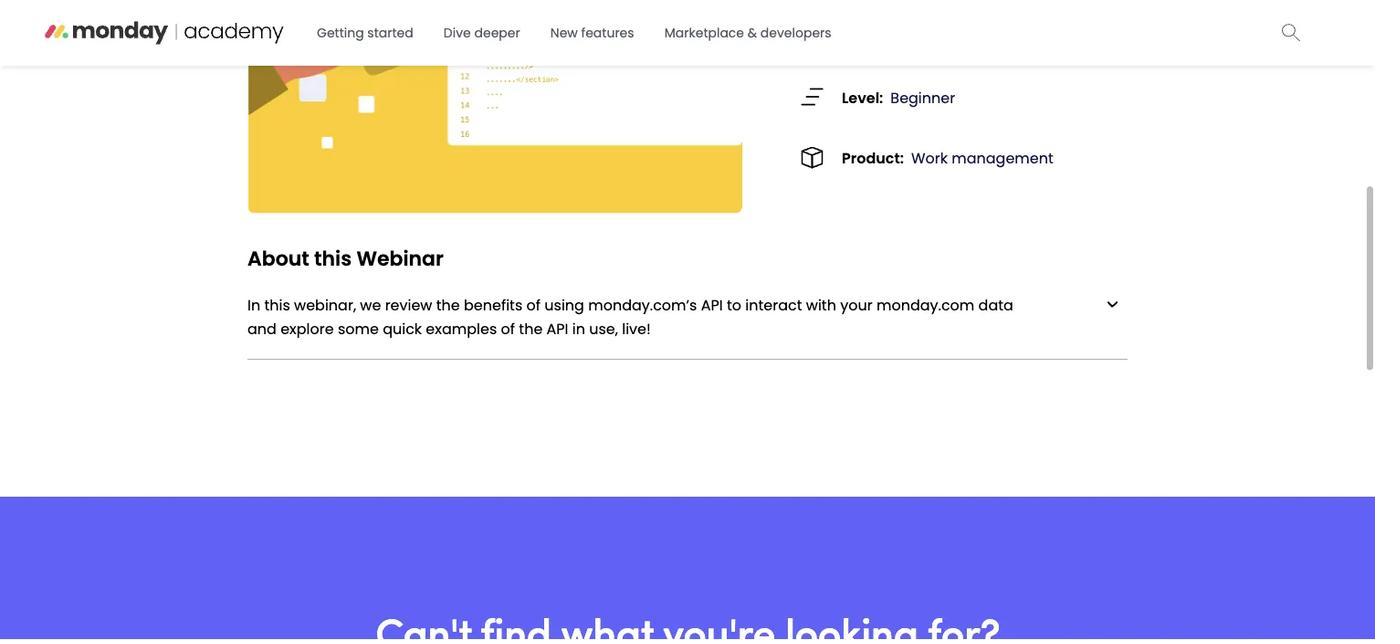 Task type: vqa. For each thing, say whether or not it's contained in the screenshot.
API
yes



Task type: describe. For each thing, give the bounding box(es) containing it.
some
[[338, 318, 379, 339]]

dive deeper link
[[433, 16, 531, 49]]

getting started link
[[306, 16, 425, 49]]

new
[[551, 24, 578, 42]]

1 vertical spatial the
[[519, 318, 543, 339]]

work
[[912, 148, 948, 168]]

data
[[979, 295, 1014, 315]]

explore
[[281, 318, 334, 339]]

marketplace & developers link
[[654, 16, 843, 49]]

we
[[360, 295, 381, 315]]

to
[[727, 295, 742, 315]]

beginner
[[891, 87, 956, 108]]

0 horizontal spatial of
[[501, 318, 515, 339]]

dive
[[444, 24, 471, 42]]

with
[[807, 295, 837, 315]]

1 horizontal spatial api
[[701, 295, 723, 315]]

0 horizontal spatial api
[[547, 318, 569, 339]]

features
[[582, 24, 635, 42]]

level:
[[842, 87, 884, 108]]

search logo image
[[1283, 23, 1302, 41]]

product:
[[842, 148, 904, 168]]

using
[[545, 295, 585, 315]]

new features link
[[540, 16, 646, 49]]

about
[[248, 244, 310, 272]]

marketplace & developers
[[665, 24, 832, 42]]

getting
[[317, 24, 364, 42]]

webinar,
[[294, 295, 356, 315]]

in
[[573, 318, 586, 339]]



Task type: locate. For each thing, give the bounding box(es) containing it.
1 horizontal spatial the
[[519, 318, 543, 339]]

marketplace
[[665, 24, 745, 42]]

of down benefits
[[501, 318, 515, 339]]

0 horizontal spatial the
[[436, 295, 460, 315]]

1 horizontal spatial of
[[527, 295, 541, 315]]

product: work management
[[842, 148, 1054, 168]]

use,
[[590, 318, 618, 339]]

getting started
[[317, 24, 414, 42]]

this for about
[[314, 244, 352, 272]]

0 vertical spatial of
[[527, 295, 541, 315]]

0 vertical spatial this
[[314, 244, 352, 272]]

new features
[[551, 24, 635, 42]]

your
[[841, 295, 873, 315]]

examples
[[426, 318, 497, 339]]

quick
[[383, 318, 422, 339]]

review
[[385, 295, 433, 315]]

interact
[[746, 295, 803, 315]]

this up webinar, on the left of the page
[[314, 244, 352, 272]]

monday.com logo image
[[1107, 301, 1119, 308]]

the
[[436, 295, 460, 315], [519, 318, 543, 339]]

1 vertical spatial this
[[264, 295, 290, 315]]

this right in
[[264, 295, 290, 315]]

monday.com's
[[589, 295, 697, 315]]

and
[[248, 318, 277, 339]]

dive deeper
[[444, 24, 520, 42]]

management
[[952, 148, 1054, 168]]

developers
[[761, 24, 832, 42]]

started
[[368, 24, 414, 42]]

webinar
[[357, 244, 444, 272]]

the down benefits
[[519, 318, 543, 339]]

live!
[[622, 318, 651, 339]]

academy logo image
[[44, 14, 301, 46]]

1 vertical spatial of
[[501, 318, 515, 339]]

benefits
[[464, 295, 523, 315]]

this
[[314, 244, 352, 272], [264, 295, 290, 315]]

1 horizontal spatial this
[[314, 244, 352, 272]]

about this webinar
[[248, 244, 444, 272]]

in
[[248, 295, 261, 315]]

of left the using
[[527, 295, 541, 315]]

api
[[701, 295, 723, 315], [547, 318, 569, 339]]

api left to
[[701, 295, 723, 315]]

0 vertical spatial the
[[436, 295, 460, 315]]

level: beginner
[[842, 87, 956, 108]]

monday.com
[[877, 295, 975, 315]]

the up "examples"
[[436, 295, 460, 315]]

deeper
[[475, 24, 520, 42]]

0 horizontal spatial this
[[264, 295, 290, 315]]

1 vertical spatial api
[[547, 318, 569, 339]]

this for in
[[264, 295, 290, 315]]

api left in
[[547, 318, 569, 339]]

of
[[527, 295, 541, 315], [501, 318, 515, 339]]

&
[[748, 24, 758, 42]]

this inside in this webinar, we review the benefits of using monday.com's api to interact with your monday.com data and explore some quick examples of the api in use, live!
[[264, 295, 290, 315]]

in this webinar, we review the benefits of using monday.com's api to interact with your monday.com data and explore some quick examples of the api in use, live!
[[248, 295, 1014, 339]]

0 vertical spatial api
[[701, 295, 723, 315]]



